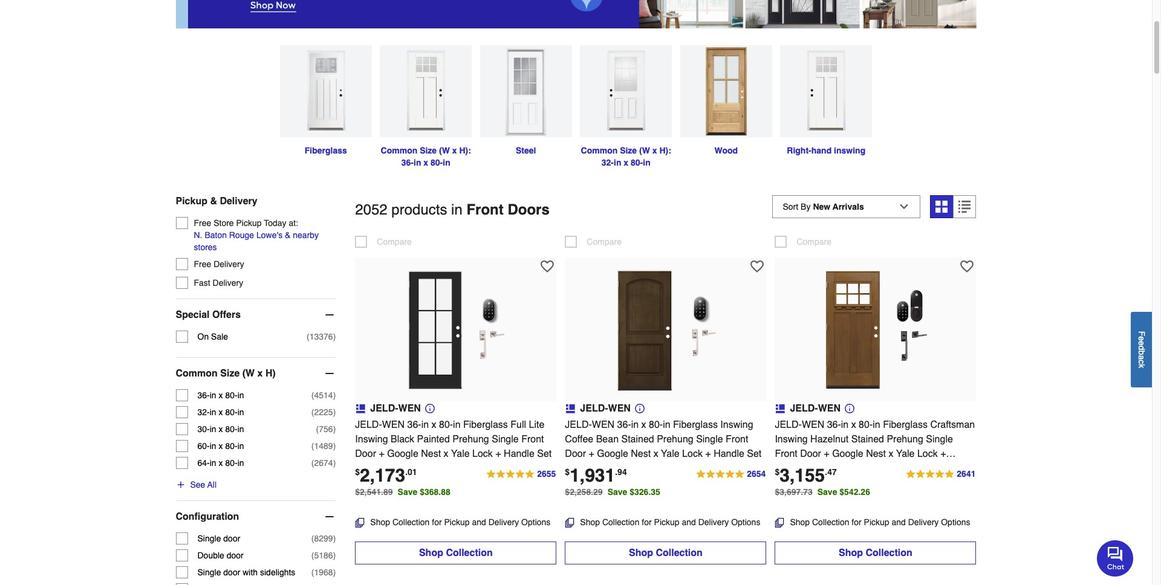 Task type: locate. For each thing, give the bounding box(es) containing it.
save down .01
[[398, 487, 418, 497]]

jeld-wen 36-in x 80-in fiberglass craftsman inswing hazelnut stained prehung single front door + google nest x yale lock + handle set
[[775, 420, 975, 474]]

2 horizontal spatial nest
[[867, 449, 886, 460]]

1 horizontal spatial h):
[[660, 146, 672, 155]]

2 horizontal spatial common
[[581, 146, 618, 155]]

2 jeld-wen from the left
[[580, 403, 631, 414]]

&
[[210, 196, 217, 207], [285, 230, 291, 240]]

3 shop collection for pickup and delivery options from the left
[[790, 518, 971, 527]]

( 1489 )
[[311, 442, 336, 451]]

1 minus image from the top
[[324, 309, 336, 321]]

handle inside jeld-wen 36-in x 80-in fiberglass craftsman inswing hazelnut stained prehung single front door + google nest x yale lock + handle set
[[775, 463, 806, 474]]

stained inside jeld-wen 36-in x 80-in fiberglass craftsman inswing hazelnut stained prehung single front door + google nest x yale lock + handle set
[[852, 434, 885, 445]]

5 + from the left
[[824, 449, 830, 460]]

1 shop collection from the left
[[419, 548, 493, 559]]

6 ) from the top
[[333, 459, 336, 468]]

2 horizontal spatial handle
[[775, 463, 806, 474]]

( 4514 )
[[311, 391, 336, 400]]

) for ( 5186 )
[[333, 551, 336, 561]]

4514
[[314, 391, 333, 400]]

yale inside jeld-wen 36-in x 80-in fiberglass craftsman inswing hazelnut stained prehung single front door + google nest x yale lock + handle set
[[897, 449, 915, 460]]

36- up black
[[408, 420, 422, 431]]

) up ( 756 )
[[333, 408, 336, 417]]

collection
[[393, 518, 430, 527], [603, 518, 640, 527], [813, 518, 850, 527], [446, 548, 493, 559], [656, 548, 703, 559], [866, 548, 913, 559]]

common inside common size (w x h): 36-in x 80-in
[[381, 146, 418, 155]]

gr_10516 element
[[565, 236, 622, 248]]

0 vertical spatial 32-
[[602, 158, 614, 168]]

2 vertical spatial door
[[223, 568, 240, 578]]

0 vertical spatial door
[[223, 534, 240, 544]]

options down 2654
[[732, 518, 761, 527]]

2 horizontal spatial size
[[620, 146, 637, 155]]

today
[[264, 218, 287, 228]]

0 horizontal spatial common
[[176, 368, 218, 379]]

0 horizontal spatial h):
[[460, 146, 471, 155]]

2 shop collection for pickup and delivery options from the left
[[580, 518, 761, 527]]

1 free from the top
[[194, 218, 211, 228]]

1 vertical spatial 32-
[[198, 408, 210, 417]]

$ 1,931 .94
[[565, 465, 627, 486]]

36- up 32-in x 80-in
[[198, 391, 210, 400]]

2 horizontal spatial google
[[833, 449, 864, 460]]

wen inside jeld-wen 36-in x 80-in fiberglass craftsman inswing hazelnut stained prehung single front door + google nest x yale lock + handle set
[[802, 420, 825, 431]]

0 horizontal spatial &
[[210, 196, 217, 207]]

lock for coffee
[[683, 449, 703, 460]]

0 horizontal spatial (w
[[242, 368, 255, 379]]

for down $326.35 on the bottom of the page
[[642, 518, 652, 527]]

5 ) from the top
[[333, 442, 336, 451]]

3 5 stars image from the left
[[906, 467, 977, 482]]

1 horizontal spatial save
[[608, 487, 628, 497]]

80- inside jeld-wen 36-in x 80-in fiberglass inswing coffee bean stained prehung single front door + google nest x yale lock + handle set
[[649, 420, 663, 431]]

fiberglass inside jeld-wen 36-in x 80-in fiberglass inswing coffee bean stained prehung single front door + google nest x yale lock + handle set
[[673, 420, 718, 431]]

3 lock from the left
[[918, 449, 938, 460]]

$ inside $ 1,931 .94
[[565, 467, 570, 477]]

inswing left black
[[355, 434, 388, 445]]

inswing up 3,155
[[775, 434, 808, 445]]

prehung inside jeld-wen 36-in x 80-in fiberglass craftsman inswing hazelnut stained prehung single front door + google nest x yale lock + handle set
[[887, 434, 924, 445]]

front doors material fiberglass image
[[280, 45, 372, 137]]

2 horizontal spatial yale
[[897, 449, 915, 460]]

minus image inside special offers button
[[324, 309, 336, 321]]

3 $ from the left
[[775, 467, 780, 477]]

wen inside jeld-wen 36-in x 80-in fiberglass inswing coffee bean stained prehung single front door + google nest x yale lock + handle set
[[592, 420, 615, 431]]

1 horizontal spatial yale
[[661, 449, 680, 460]]

actual price $3,155.47 element
[[775, 465, 837, 486]]

( down 4514
[[311, 408, 314, 417]]

1 horizontal spatial lock
[[683, 449, 703, 460]]

front
[[467, 201, 504, 218], [522, 434, 544, 445], [726, 434, 749, 445], [775, 449, 798, 460]]

size inside common size (w x h): 32-in x 80-in
[[620, 146, 637, 155]]

) up 4514
[[333, 332, 336, 342]]

) up ( 5186 )
[[333, 534, 336, 544]]

& down at:
[[285, 230, 291, 240]]

0 horizontal spatial compare
[[377, 237, 412, 247]]

save down ".47"
[[818, 487, 838, 497]]

1 horizontal spatial $
[[565, 467, 570, 477]]

) down 1489
[[333, 459, 336, 468]]

lock inside jeld-wen 36-in x 80-in fiberglass craftsman inswing hazelnut stained prehung single front door + google nest x yale lock + handle set
[[918, 449, 938, 460]]

google inside jeld-wen 36-in x 80-in fiberglass craftsman inswing hazelnut stained prehung single front door + google nest x yale lock + handle set
[[833, 449, 864, 460]]

common inside button
[[176, 368, 218, 379]]

2 h): from the left
[[660, 146, 672, 155]]

compare
[[377, 237, 412, 247], [587, 237, 622, 247], [797, 237, 832, 247]]

nest up $542.26
[[867, 449, 886, 460]]

0 horizontal spatial jeld-wen
[[370, 403, 421, 414]]

2 stained from the left
[[852, 434, 885, 445]]

gr_10517 element
[[355, 236, 412, 248]]

0 horizontal spatial yale
[[451, 449, 470, 460]]

1 horizontal spatial (w
[[439, 146, 450, 155]]

0 vertical spatial &
[[210, 196, 217, 207]]

size for common size (w x h): 32-in x 80-in
[[620, 146, 637, 155]]

2 horizontal spatial inswing
[[775, 434, 808, 445]]

jeld-wen 36-in x 80-in fiberglass inswing coffee bean stained prehung single front door + google nest x yale lock + handle set
[[565, 420, 762, 460]]

free up n.
[[194, 218, 211, 228]]

3 prehung from the left
[[887, 434, 924, 445]]

( up ( 2674 ) in the bottom of the page
[[311, 442, 314, 451]]

jeld-wen up black
[[370, 403, 421, 414]]

for down $542.26
[[852, 518, 862, 527]]

offers
[[212, 310, 241, 321]]

2 free from the top
[[194, 259, 211, 269]]

h): for common size (w x h): 36-in x 80-in
[[460, 146, 471, 155]]

options down 2655
[[522, 518, 551, 527]]

size down front doors common size (w x h) 36-in x 80-in image
[[420, 146, 437, 155]]

yes image for black
[[426, 404, 435, 414]]

1 horizontal spatial shop collection link
[[565, 542, 767, 565]]

) for ( 4514 )
[[333, 391, 336, 400]]

shop collection for 1st shop collection link from the right
[[839, 548, 913, 559]]

2 + from the left
[[496, 449, 501, 460]]

wood link
[[676, 45, 777, 157]]

1 horizontal spatial prehung
[[657, 434, 694, 445]]

2 horizontal spatial save
[[818, 487, 838, 497]]

0 horizontal spatial heart outline image
[[751, 260, 764, 273]]

1 horizontal spatial google
[[597, 449, 629, 460]]

1 horizontal spatial stained
[[852, 434, 885, 445]]

(w
[[439, 146, 450, 155], [640, 146, 650, 155], [242, 368, 255, 379]]

x
[[452, 146, 457, 155], [653, 146, 657, 155], [424, 158, 428, 168], [624, 158, 629, 168], [258, 368, 263, 379], [219, 391, 223, 400], [219, 408, 223, 417], [432, 420, 437, 431], [642, 420, 647, 431], [852, 420, 857, 431], [219, 425, 223, 434], [219, 442, 223, 451], [444, 449, 449, 460], [654, 449, 659, 460], [889, 449, 894, 460], [219, 459, 223, 468]]

) down 2225
[[333, 425, 336, 434]]

size inside common size (w x h) button
[[220, 368, 240, 379]]

2 horizontal spatial options
[[942, 518, 971, 527]]

all
[[207, 480, 217, 490]]

fiberglass inside jeld-wen 36-in x 80-in fiberglass full lite inswing black painted prehung single front door + google nest x yale lock + handle set
[[463, 420, 508, 431]]

options down 2641
[[942, 518, 971, 527]]

0 horizontal spatial nest
[[421, 449, 441, 460]]

google down hazelnut
[[833, 449, 864, 460]]

) for ( 2225 )
[[333, 408, 336, 417]]

) down 756 in the bottom of the page
[[333, 442, 336, 451]]

5 stars image for 1,931
[[696, 467, 767, 482]]

2,173
[[360, 465, 405, 486]]

set
[[537, 449, 552, 460], [747, 449, 762, 460], [809, 463, 823, 474]]

1 yes image from the left
[[426, 404, 435, 414]]

chat invite button image
[[1098, 540, 1134, 577]]

2 horizontal spatial shop collection link
[[775, 542, 977, 565]]

inswing up 2654
[[721, 420, 754, 431]]

1 h): from the left
[[460, 146, 471, 155]]

2 and from the left
[[682, 518, 696, 527]]

front left doors
[[467, 201, 504, 218]]

heart outline image
[[541, 260, 554, 273]]

) for ( 1489 )
[[333, 442, 336, 451]]

1 horizontal spatial heart outline image
[[961, 260, 974, 273]]

( for 756
[[316, 425, 319, 434]]

shop collection for pickup and delivery options down $542.26
[[790, 518, 971, 527]]

0 horizontal spatial for
[[432, 518, 442, 527]]

jeld- inside jeld-wen 36-in x 80-in fiberglass full lite inswing black painted prehung single front door + google nest x yale lock + handle set
[[355, 420, 382, 431]]

2 for from the left
[[642, 518, 652, 527]]

fiberglass link
[[276, 45, 376, 157]]

save down the .94
[[608, 487, 628, 497]]

5 stars image for 2,173
[[486, 467, 557, 482]]

door up 2,173
[[355, 449, 376, 460]]

and
[[472, 518, 486, 527], [682, 518, 696, 527], [892, 518, 906, 527]]

2 nest from the left
[[631, 449, 651, 460]]

google down bean
[[597, 449, 629, 460]]

size for common size (w x h): 36-in x 80-in
[[420, 146, 437, 155]]

8 ) from the top
[[333, 551, 336, 561]]

$ right 2655
[[565, 467, 570, 477]]

handle inside jeld-wen 36-in x 80-in fiberglass inswing coffee bean stained prehung single front door + google nest x yale lock + handle set
[[714, 449, 745, 460]]

( down 5186
[[311, 568, 314, 578]]

2 horizontal spatial compare
[[797, 237, 832, 247]]

1 horizontal spatial compare
[[587, 237, 622, 247]]

sale
[[211, 332, 228, 342]]

1 horizontal spatial 32-
[[602, 158, 614, 168]]

3 google from the left
[[833, 449, 864, 460]]

minus image up 4514
[[324, 368, 336, 380]]

e up d
[[1137, 336, 1147, 341]]

2 horizontal spatial set
[[809, 463, 823, 474]]

1 horizontal spatial for
[[642, 518, 652, 527]]

h): inside common size (w x h): 32-in x 80-in
[[660, 146, 672, 155]]

0 horizontal spatial yes image
[[426, 404, 435, 414]]

compare inside gr_10515 element
[[797, 237, 832, 247]]

door
[[223, 534, 240, 544], [227, 551, 244, 561], [223, 568, 240, 578]]

( for 1968
[[311, 568, 314, 578]]

jeld-wen 36-in x 80-in fiberglass full lite inswing black painted prehung single front door + google nest x yale lock + handle set
[[355, 420, 552, 460]]

1 5 stars image from the left
[[486, 467, 557, 482]]

was price $2,541.89 element
[[355, 484, 398, 497]]

(
[[307, 332, 310, 342], [311, 391, 314, 400], [311, 408, 314, 417], [316, 425, 319, 434], [311, 442, 314, 451], [311, 459, 314, 468], [311, 534, 314, 544], [311, 551, 314, 561], [311, 568, 314, 578]]

size up 36-in x 80-in
[[220, 368, 240, 379]]

2 horizontal spatial door
[[801, 449, 822, 460]]

3 ) from the top
[[333, 408, 336, 417]]

prehung inside jeld-wen 36-in x 80-in fiberglass full lite inswing black painted prehung single front door + google nest x yale lock + handle set
[[453, 434, 489, 445]]

0 horizontal spatial shop collection link
[[355, 542, 557, 565]]

80-
[[431, 158, 443, 168], [631, 158, 643, 168], [225, 391, 238, 400], [225, 408, 238, 417], [439, 420, 453, 431], [649, 420, 663, 431], [859, 420, 873, 431], [225, 425, 238, 434], [225, 442, 238, 451], [225, 459, 238, 468]]

prehung for coffee
[[657, 434, 694, 445]]

size inside common size (w x h): 36-in x 80-in
[[420, 146, 437, 155]]

0 horizontal spatial 5 stars image
[[486, 467, 557, 482]]

80- inside jeld-wen 36-in x 80-in fiberglass full lite inswing black painted prehung single front door + google nest x yale lock + handle set
[[439, 420, 453, 431]]

1 horizontal spatial yes image
[[846, 404, 855, 414]]

( down 1489
[[311, 459, 314, 468]]

3 door from the left
[[801, 449, 822, 460]]

( for 2225
[[311, 408, 314, 417]]

1 and from the left
[[472, 518, 486, 527]]

2 horizontal spatial jeld-wen
[[790, 403, 841, 414]]

5 stars image containing 2654
[[696, 467, 767, 482]]

pickup & delivery
[[176, 196, 258, 207]]

pickup down $326.35 on the bottom of the page
[[654, 518, 680, 527]]

1 $ from the left
[[355, 467, 360, 477]]

2 prehung from the left
[[657, 434, 694, 445]]

36- inside jeld-wen 36-in x 80-in fiberglass full lite inswing black painted prehung single front door + google nest x yale lock + handle set
[[408, 420, 422, 431]]

jeld-wen jeld-wen 36-in x 80-in fiberglass inswing coffee bean stained prehung single front door + google nest x yale lock + handle set image
[[600, 264, 733, 397]]

36- up products
[[402, 158, 414, 168]]

fast
[[194, 278, 210, 288]]

nest down painted
[[421, 449, 441, 460]]

configuration
[[176, 512, 239, 523]]

fiberglass inside jeld-wen 36-in x 80-in fiberglass craftsman inswing hazelnut stained prehung single front door + google nest x yale lock + handle set
[[883, 420, 928, 431]]

1 lock from the left
[[473, 449, 493, 460]]

2655
[[537, 469, 556, 479]]

inswing inside jeld-wen 36-in x 80-in fiberglass full lite inswing black painted prehung single front door + google nest x yale lock + handle set
[[355, 434, 388, 445]]

sidelights
[[260, 568, 295, 578]]

2 compare from the left
[[587, 237, 622, 247]]

shop collection for second shop collection link from left
[[629, 548, 703, 559]]

$ for 3,155
[[775, 467, 780, 477]]

2 horizontal spatial for
[[852, 518, 862, 527]]

0 horizontal spatial stained
[[622, 434, 655, 445]]

1 horizontal spatial jeld-wen
[[580, 403, 631, 414]]

compare inside gr_10517 element
[[377, 237, 412, 247]]

list view image
[[959, 201, 971, 213]]

inswing inside jeld-wen 36-in x 80-in fiberglass inswing coffee bean stained prehung single front door + google nest x yale lock + handle set
[[721, 420, 754, 431]]

2 shop collection from the left
[[629, 548, 703, 559]]

2 google from the left
[[597, 449, 629, 460]]

h): inside common size (w x h): 36-in x 80-in
[[460, 146, 471, 155]]

door left with
[[223, 568, 240, 578]]

jeld-wen up hazelnut
[[790, 403, 841, 414]]

$326.35
[[630, 487, 661, 497]]

shop collection for pickup and delivery options down $326.35 on the bottom of the page
[[580, 518, 761, 527]]

front doors material wood image
[[681, 45, 772, 137]]

inswing inside jeld-wen 36-in x 80-in fiberglass craftsman inswing hazelnut stained prehung single front door + google nest x yale lock + handle set
[[775, 434, 808, 445]]

(w inside button
[[242, 368, 255, 379]]

2 horizontal spatial $
[[775, 467, 780, 477]]

common size (w x h): 32-in x 80-in link
[[576, 45, 676, 169]]

special
[[176, 310, 210, 321]]

free store pickup today at:
[[194, 218, 298, 228]]

single
[[492, 434, 519, 445], [696, 434, 723, 445], [927, 434, 953, 445], [198, 534, 221, 544], [198, 568, 221, 578]]

set inside jeld-wen 36-in x 80-in fiberglass inswing coffee bean stained prehung single front door + google nest x yale lock + handle set
[[747, 449, 762, 460]]

1 heart outline image from the left
[[751, 260, 764, 273]]

delivery
[[220, 196, 258, 207], [214, 259, 244, 269], [213, 278, 243, 288], [489, 518, 519, 527], [699, 518, 729, 527], [909, 518, 939, 527]]

$ inside $ 3,155 .47
[[775, 467, 780, 477]]

4 + from the left
[[706, 449, 711, 460]]

1 prehung from the left
[[453, 434, 489, 445]]

jeld- right 756 in the bottom of the page
[[355, 420, 382, 431]]

2 $ from the left
[[565, 467, 570, 477]]

1 vertical spatial door
[[227, 551, 244, 561]]

36- inside jeld-wen 36-in x 80-in fiberglass inswing coffee bean stained prehung single front door + google nest x yale lock + handle set
[[618, 420, 632, 431]]

shop collection for pickup and delivery options down '$368.88'
[[370, 518, 551, 527]]

google inside jeld-wen 36-in x 80-in fiberglass inswing coffee bean stained prehung single front door + google nest x yale lock + handle set
[[597, 449, 629, 460]]

1 horizontal spatial 5 stars image
[[696, 467, 767, 482]]

32-
[[602, 158, 614, 168], [198, 408, 210, 417]]

) up 2225
[[333, 391, 336, 400]]

5 stars image for 3,155
[[906, 467, 977, 482]]

2 yale from the left
[[661, 449, 680, 460]]

right-
[[787, 146, 812, 155]]

3 jeld-wen from the left
[[790, 403, 841, 414]]

1 e from the top
[[1137, 336, 1147, 341]]

nest up $326.35 on the bottom of the page
[[631, 449, 651, 460]]

pickup
[[176, 196, 208, 207], [236, 218, 262, 228], [444, 518, 470, 527], [654, 518, 680, 527], [864, 518, 890, 527]]

shop
[[370, 518, 390, 527], [580, 518, 600, 527], [790, 518, 810, 527], [419, 548, 443, 559], [629, 548, 653, 559], [839, 548, 863, 559]]

f e e d b a c k button
[[1131, 312, 1153, 388]]

( 8299 )
[[311, 534, 336, 544]]

for
[[432, 518, 442, 527], [642, 518, 652, 527], [852, 518, 862, 527]]

set inside jeld-wen 36-in x 80-in fiberglass craftsman inswing hazelnut stained prehung single front door + google nest x yale lock + handle set
[[809, 463, 823, 474]]

4 ) from the top
[[333, 425, 336, 434]]

compare inside gr_10516 element
[[587, 237, 622, 247]]

minus image
[[324, 309, 336, 321], [324, 368, 336, 380]]

options
[[522, 518, 551, 527], [732, 518, 761, 527], [942, 518, 971, 527]]

80- inside jeld-wen 36-in x 80-in fiberglass craftsman inswing hazelnut stained prehung single front door + google nest x yale lock + handle set
[[859, 420, 873, 431]]

door up the single door with sidelights
[[227, 551, 244, 561]]

( up 2225
[[311, 391, 314, 400]]

1 horizontal spatial nest
[[631, 449, 651, 460]]

2 horizontal spatial lock
[[918, 449, 938, 460]]

nest inside jeld-wen 36-in x 80-in fiberglass craftsman inswing hazelnut stained prehung single front door + google nest x yale lock + handle set
[[867, 449, 886, 460]]

1 google from the left
[[387, 449, 419, 460]]

x inside button
[[258, 368, 263, 379]]

( up ( 5186 )
[[311, 534, 314, 544]]

yale inside jeld-wen 36-in x 80-in fiberglass full lite inswing black painted prehung single front door + google nest x yale lock + handle set
[[451, 449, 470, 460]]

set up 2655
[[537, 449, 552, 460]]

free
[[194, 218, 211, 228], [194, 259, 211, 269]]

jeld- up coffee
[[565, 420, 592, 431]]

0 horizontal spatial set
[[537, 449, 552, 460]]

3 nest from the left
[[867, 449, 886, 460]]

1 horizontal spatial and
[[682, 518, 696, 527]]

2 5 stars image from the left
[[696, 467, 767, 482]]

nest inside jeld-wen 36-in x 80-in fiberglass inswing coffee bean stained prehung single front door + google nest x yale lock + handle set
[[631, 449, 651, 460]]

google inside jeld-wen 36-in x 80-in fiberglass full lite inswing black painted prehung single front door + google nest x yale lock + handle set
[[387, 449, 419, 460]]

36- inside common size (w x h): 36-in x 80-in
[[402, 158, 414, 168]]

jeld-wen for hazelnut
[[790, 403, 841, 414]]

pickup down '$368.88'
[[444, 518, 470, 527]]

pickup up rouge
[[236, 218, 262, 228]]

jeld- up hazelnut
[[790, 403, 818, 414]]

36- up bean
[[618, 420, 632, 431]]

doors
[[508, 201, 550, 218]]

door down coffee
[[565, 449, 586, 460]]

3 compare from the left
[[797, 237, 832, 247]]

0 horizontal spatial $
[[355, 467, 360, 477]]

$ right 2654
[[775, 467, 780, 477]]

2 lock from the left
[[683, 449, 703, 460]]

2 save from the left
[[608, 487, 628, 497]]

door
[[355, 449, 376, 460], [565, 449, 586, 460], [801, 449, 822, 460]]

1 horizontal spatial shop collection
[[629, 548, 703, 559]]

heart outline image
[[751, 260, 764, 273], [961, 260, 974, 273]]

yes image up painted
[[426, 404, 435, 414]]

size down front doors common size (w x h) 32-in x 80-in image
[[620, 146, 637, 155]]

+
[[379, 449, 385, 460], [496, 449, 501, 460], [589, 449, 595, 460], [706, 449, 711, 460], [824, 449, 830, 460], [941, 449, 947, 460]]

1 compare from the left
[[377, 237, 412, 247]]

3 + from the left
[[589, 449, 595, 460]]

9 ) from the top
[[333, 568, 336, 578]]

0 horizontal spatial google
[[387, 449, 419, 460]]

fiberglass
[[305, 146, 347, 155], [463, 420, 508, 431], [673, 420, 718, 431], [883, 420, 928, 431]]

0 vertical spatial minus image
[[324, 309, 336, 321]]

jeld- up black
[[370, 403, 398, 414]]

jeld-wen jeld-wen 36-in x 80-in fiberglass full lite inswing black painted prehung single front door + google nest x yale lock + handle set image
[[390, 264, 523, 397]]

& up store
[[210, 196, 217, 207]]

0 horizontal spatial prehung
[[453, 434, 489, 445]]

2 horizontal spatial and
[[892, 518, 906, 527]]

wen inside jeld-wen 36-in x 80-in fiberglass full lite inswing black painted prehung single front door + google nest x yale lock + handle set
[[382, 420, 405, 431]]

$542.26
[[840, 487, 871, 497]]

common for common size (w x h): 36-in x 80-in
[[381, 146, 418, 155]]

$ for 2,173
[[355, 467, 360, 477]]

c
[[1137, 360, 1147, 364]]

1 horizontal spatial shop collection for pickup and delivery options
[[580, 518, 761, 527]]

5 stars image containing 2655
[[486, 467, 557, 482]]

36- up hazelnut
[[827, 420, 841, 431]]

1 nest from the left
[[421, 449, 441, 460]]

yale inside jeld-wen 36-in x 80-in fiberglass inswing coffee bean stained prehung single front door + google nest x yale lock + handle set
[[661, 449, 680, 460]]

jeld-wen for inswing
[[370, 403, 421, 414]]

3 shop collection from the left
[[839, 548, 913, 559]]

yale
[[451, 449, 470, 460], [661, 449, 680, 460], [897, 449, 915, 460]]

2225
[[314, 408, 333, 417]]

0 horizontal spatial options
[[522, 518, 551, 527]]

jeld-wen up bean
[[580, 403, 631, 414]]

shop collection link
[[355, 542, 557, 565], [565, 542, 767, 565], [775, 542, 977, 565]]

1 vertical spatial &
[[285, 230, 291, 240]]

1 ) from the top
[[333, 332, 336, 342]]

0 horizontal spatial save
[[398, 487, 418, 497]]

5 stars image
[[486, 467, 557, 482], [696, 467, 767, 482], [906, 467, 977, 482]]

0 horizontal spatial lock
[[473, 449, 493, 460]]

1 save from the left
[[398, 487, 418, 497]]

door for single door
[[223, 534, 240, 544]]

fiberglass for jeld-wen 36-in x 80-in fiberglass inswing coffee bean stained prehung single front door + google nest x yale lock + handle set
[[673, 420, 718, 431]]

0 vertical spatial free
[[194, 218, 211, 228]]

)
[[333, 332, 336, 342], [333, 391, 336, 400], [333, 408, 336, 417], [333, 425, 336, 434], [333, 442, 336, 451], [333, 459, 336, 468], [333, 534, 336, 544], [333, 551, 336, 561], [333, 568, 336, 578]]

single inside jeld-wen 36-in x 80-in fiberglass full lite inswing black painted prehung single front door + google nest x yale lock + handle set
[[492, 434, 519, 445]]

front inside jeld-wen 36-in x 80-in fiberglass craftsman inswing hazelnut stained prehung single front door + google nest x yale lock + handle set
[[775, 449, 798, 460]]

0 horizontal spatial shop collection for pickup and delivery options
[[370, 518, 551, 527]]

door up $ 3,155 .47
[[801, 449, 822, 460]]

lock inside jeld-wen 36-in x 80-in fiberglass inswing coffee bean stained prehung single front door + google nest x yale lock + handle set
[[683, 449, 703, 460]]

( down ( 8299 )
[[311, 551, 314, 561]]

stained right hazelnut
[[852, 434, 885, 445]]

pickup up n.
[[176, 196, 208, 207]]

2 minus image from the top
[[324, 368, 336, 380]]

1 jeld-wen from the left
[[370, 403, 421, 414]]

1 door from the left
[[355, 449, 376, 460]]

1 shop collection link from the left
[[355, 542, 557, 565]]

handle for coffee
[[714, 449, 745, 460]]

1 horizontal spatial &
[[285, 230, 291, 240]]

front up 2654
[[726, 434, 749, 445]]

shop collection for third shop collection link from the right
[[419, 548, 493, 559]]

1 horizontal spatial options
[[732, 518, 761, 527]]

set inside jeld-wen 36-in x 80-in fiberglass full lite inswing black painted prehung single front door + google nest x yale lock + handle set
[[537, 449, 552, 460]]

door inside jeld-wen 36-in x 80-in fiberglass inswing coffee bean stained prehung single front door + google nest x yale lock + handle set
[[565, 449, 586, 460]]

0 horizontal spatial size
[[220, 368, 240, 379]]

0 horizontal spatial 32-
[[198, 408, 210, 417]]

3 yale from the left
[[897, 449, 915, 460]]

2 yes image from the left
[[846, 404, 855, 414]]

36-
[[402, 158, 414, 168], [198, 391, 210, 400], [408, 420, 422, 431], [618, 420, 632, 431], [827, 420, 841, 431]]

2 horizontal spatial shop collection for pickup and delivery options
[[790, 518, 971, 527]]

save for 3,155
[[818, 487, 838, 497]]

minus image inside common size (w x h) button
[[324, 368, 336, 380]]

free for free delivery
[[194, 259, 211, 269]]

) down ( 8299 )
[[333, 551, 336, 561]]

jeld- inside jeld-wen 36-in x 80-in fiberglass inswing coffee bean stained prehung single front door + google nest x yale lock + handle set
[[565, 420, 592, 431]]

save for 1,931
[[608, 487, 628, 497]]

yes image
[[426, 404, 435, 414], [846, 404, 855, 414]]

for down '$368.88'
[[432, 518, 442, 527]]

painted
[[417, 434, 450, 445]]

3 shop collection link from the left
[[775, 542, 977, 565]]

0 horizontal spatial inswing
[[355, 434, 388, 445]]

1 vertical spatial free
[[194, 259, 211, 269]]

nest inside jeld-wen 36-in x 80-in fiberglass full lite inswing black painted prehung single front door + google nest x yale lock + handle set
[[421, 449, 441, 460]]

door inside jeld-wen 36-in x 80-in fiberglass craftsman inswing hazelnut stained prehung single front door + google nest x yale lock + handle set
[[801, 449, 822, 460]]

jeld-wen
[[370, 403, 421, 414], [580, 403, 631, 414], [790, 403, 841, 414]]

36- inside jeld-wen 36-in x 80-in fiberglass craftsman inswing hazelnut stained prehung single front door + google nest x yale lock + handle set
[[827, 420, 841, 431]]

jeld-wen jeld-wen 36-in x 80-in fiberglass craftsman inswing hazelnut stained prehung single front door + google nest x yale lock + handle set image
[[810, 264, 943, 397]]

single inside jeld-wen 36-in x 80-in fiberglass craftsman inswing hazelnut stained prehung single front door + google nest x yale lock + handle set
[[927, 434, 953, 445]]

special offers
[[176, 310, 241, 321]]

front inside jeld-wen 36-in x 80-in fiberglass inswing coffee bean stained prehung single front door + google nest x yale lock + handle set
[[726, 434, 749, 445]]

64-in x 80-in
[[198, 459, 244, 468]]

( down special offers button
[[307, 332, 310, 342]]

2 ) from the top
[[333, 391, 336, 400]]

actual price $2,173.01 element
[[355, 465, 417, 486]]

compare for gr_10515 element on the top
[[797, 237, 832, 247]]

stained inside jeld-wen 36-in x 80-in fiberglass inswing coffee bean stained prehung single front door + google nest x yale lock + handle set
[[622, 434, 655, 445]]

0 horizontal spatial door
[[355, 449, 376, 460]]

store
[[214, 218, 234, 228]]

0 horizontal spatial shop collection
[[419, 548, 493, 559]]

1 stained from the left
[[622, 434, 655, 445]]

) down ( 5186 )
[[333, 568, 336, 578]]

hazelnut
[[811, 434, 849, 445]]

1 horizontal spatial inswing
[[721, 420, 754, 431]]

set for inswing
[[809, 463, 823, 474]]

front inside jeld-wen 36-in x 80-in fiberglass full lite inswing black painted prehung single front door + google nest x yale lock + handle set
[[522, 434, 544, 445]]

in
[[414, 158, 421, 168], [443, 158, 451, 168], [614, 158, 622, 168], [643, 158, 651, 168], [451, 201, 463, 218], [210, 391, 216, 400], [238, 391, 244, 400], [210, 408, 216, 417], [238, 408, 244, 417], [422, 420, 429, 431], [453, 420, 461, 431], [631, 420, 639, 431], [663, 420, 671, 431], [841, 420, 849, 431], [873, 420, 881, 431], [210, 425, 216, 434], [238, 425, 244, 434], [210, 442, 216, 451], [238, 442, 244, 451], [210, 459, 216, 468], [238, 459, 244, 468]]

0 horizontal spatial handle
[[504, 449, 535, 460]]

2 horizontal spatial 5 stars image
[[906, 467, 977, 482]]

free down stores
[[194, 259, 211, 269]]

front down the lite
[[522, 434, 544, 445]]

$ up $2,541.89
[[355, 467, 360, 477]]

shop collection
[[419, 548, 493, 559], [629, 548, 703, 559], [839, 548, 913, 559]]

2 door from the left
[[565, 449, 586, 460]]

(w inside common size (w x h): 36-in x 80-in
[[439, 146, 450, 155]]

1 horizontal spatial door
[[565, 449, 586, 460]]

$ inside $ 2,173 .01
[[355, 467, 360, 477]]

1 horizontal spatial size
[[420, 146, 437, 155]]

minus image up ( 13376 )
[[324, 309, 336, 321]]

double
[[198, 551, 224, 561]]

64-
[[198, 459, 210, 468]]

e up b
[[1137, 341, 1147, 346]]

0 horizontal spatial and
[[472, 518, 486, 527]]

set for coffee
[[747, 449, 762, 460]]

handle
[[504, 449, 535, 460], [714, 449, 745, 460], [775, 463, 806, 474]]

3 save from the left
[[818, 487, 838, 497]]

1 horizontal spatial common
[[381, 146, 418, 155]]

jeld- up 3,155
[[775, 420, 802, 431]]

front up 3,155
[[775, 449, 798, 460]]

1 horizontal spatial set
[[747, 449, 762, 460]]

plus image
[[176, 480, 185, 490]]

a
[[1137, 355, 1147, 360]]

yes image up hazelnut
[[846, 404, 855, 414]]

3 options from the left
[[942, 518, 971, 527]]

2 horizontal spatial (w
[[640, 146, 650, 155]]

single door with sidelights
[[198, 568, 295, 578]]

set up 2654
[[747, 449, 762, 460]]

1 vertical spatial minus image
[[324, 368, 336, 380]]

set left ".47"
[[809, 463, 823, 474]]

1489
[[314, 442, 333, 451]]

1 yale from the left
[[451, 449, 470, 460]]

google down black
[[387, 449, 419, 460]]

80- inside common size (w x h): 32-in x 80-in
[[631, 158, 643, 168]]

prehung inside jeld-wen 36-in x 80-in fiberglass inswing coffee bean stained prehung single front door + google nest x yale lock + handle set
[[657, 434, 694, 445]]

grid view image
[[936, 201, 948, 213]]

7 ) from the top
[[333, 534, 336, 544]]

common for common size (w x h)
[[176, 368, 218, 379]]

fiberglass inside "link"
[[305, 146, 347, 155]]

stained for bean
[[622, 434, 655, 445]]

door for inswing
[[801, 449, 822, 460]]

2 horizontal spatial shop collection
[[839, 548, 913, 559]]

32- inside common size (w x h): 32-in x 80-in
[[602, 158, 614, 168]]

nest for inswing
[[867, 449, 886, 460]]

2 horizontal spatial prehung
[[887, 434, 924, 445]]

fiberglass for jeld-wen 36-in x 80-in fiberglass full lite inswing black painted prehung single front door + google nest x yale lock + handle set
[[463, 420, 508, 431]]

( down 2225
[[316, 425, 319, 434]]

13376
[[310, 332, 333, 342]]

5 stars image containing 2641
[[906, 467, 977, 482]]

1968
[[314, 568, 333, 578]]

stained right bean
[[622, 434, 655, 445]]

(w inside common size (w x h): 32-in x 80-in
[[640, 146, 650, 155]]

80- inside common size (w x h): 36-in x 80-in
[[431, 158, 443, 168]]

1 horizontal spatial handle
[[714, 449, 745, 460]]

door up double door
[[223, 534, 240, 544]]

common inside common size (w x h): 32-in x 80-in
[[581, 146, 618, 155]]



Task type: describe. For each thing, give the bounding box(es) containing it.
$3,697.73 save $542.26
[[775, 487, 871, 497]]

advertisement region
[[176, 0, 977, 31]]

wood
[[715, 146, 738, 155]]

$2,541.89 save $368.88
[[355, 487, 451, 497]]

rouge
[[229, 230, 254, 240]]

was price $3,697.73 element
[[775, 484, 818, 497]]

h)
[[266, 368, 276, 379]]

jeld- inside jeld-wen 36-in x 80-in fiberglass craftsman inswing hazelnut stained prehung single front door + google nest x yale lock + handle set
[[775, 420, 802, 431]]

stained for hazelnut
[[852, 434, 885, 445]]

jeld-wen for bean
[[580, 403, 631, 414]]

fiberglass for jeld-wen 36-in x 80-in fiberglass craftsman inswing hazelnut stained prehung single front door + google nest x yale lock + handle set
[[883, 420, 928, 431]]

36-in x 80-in
[[198, 391, 244, 400]]

right-hand inswing link
[[777, 45, 877, 157]]

inswing
[[834, 146, 866, 155]]

google for inswing
[[833, 449, 864, 460]]

common for common size (w x h): 32-in x 80-in
[[581, 146, 618, 155]]

front doors common size (w x h) 32-in x 80-in image
[[580, 45, 672, 137]]

nest for coffee
[[631, 449, 651, 460]]

google for coffee
[[597, 449, 629, 460]]

double door
[[198, 551, 244, 561]]

b
[[1137, 350, 1147, 355]]

756
[[319, 425, 333, 434]]

$ for 1,931
[[565, 467, 570, 477]]

2 e from the top
[[1137, 341, 1147, 346]]

minus image
[[324, 511, 336, 523]]

yale for coffee
[[661, 449, 680, 460]]

lock for inswing
[[918, 449, 938, 460]]

( for 4514
[[311, 391, 314, 400]]

compare for gr_10517 element
[[377, 237, 412, 247]]

size for common size (w x h)
[[220, 368, 240, 379]]

& inside n. baton rouge lowe's & nearby stores
[[285, 230, 291, 240]]

steel link
[[476, 45, 576, 157]]

prehung for inswing
[[887, 434, 924, 445]]

actual price $1,931.94 element
[[565, 465, 627, 486]]

2 options from the left
[[732, 518, 761, 527]]

full
[[511, 420, 526, 431]]

(w for common size (w x h): 32-in x 80-in
[[640, 146, 650, 155]]

free delivery
[[194, 259, 244, 269]]

lock inside jeld-wen 36-in x 80-in fiberglass full lite inswing black painted prehung single front door + google nest x yale lock + handle set
[[473, 449, 493, 460]]

on
[[198, 332, 209, 342]]

on sale
[[198, 332, 228, 342]]

32-in x 80-in
[[198, 408, 244, 417]]

configuration button
[[176, 501, 336, 533]]

common size (w x h)
[[176, 368, 276, 379]]

common size (w x h): 36-in x 80-in
[[381, 146, 474, 168]]

2 shop collection link from the left
[[565, 542, 767, 565]]

$ 2,173 .01
[[355, 465, 417, 486]]

yes image for stained
[[846, 404, 855, 414]]

(w for common size (w x h)
[[242, 368, 255, 379]]

2052 products in front doors
[[355, 201, 550, 218]]

3 for from the left
[[852, 518, 862, 527]]

.94
[[615, 467, 627, 477]]

nearby
[[293, 230, 319, 240]]

free for free store pickup today at:
[[194, 218, 211, 228]]

( 13376 )
[[307, 332, 336, 342]]

k
[[1137, 364, 1147, 368]]

baton
[[205, 230, 227, 240]]

pickup down $542.26
[[864, 518, 890, 527]]

.01
[[405, 467, 417, 477]]

$3,697.73
[[775, 487, 813, 497]]

handle inside jeld-wen 36-in x 80-in fiberglass full lite inswing black painted prehung single front door + google nest x yale lock + handle set
[[504, 449, 535, 460]]

1 options from the left
[[522, 518, 551, 527]]

2 heart outline image from the left
[[961, 260, 974, 273]]

h): for common size (w x h): 32-in x 80-in
[[660, 146, 672, 155]]

common size (w x h): 32-in x 80-in
[[581, 146, 674, 168]]

8299
[[314, 534, 333, 544]]

( 2674 )
[[311, 459, 336, 468]]

black
[[391, 434, 415, 445]]

1 shop collection for pickup and delivery options from the left
[[370, 518, 551, 527]]

special offers button
[[176, 299, 336, 331]]

( for 2674
[[311, 459, 314, 468]]

1 for from the left
[[432, 518, 442, 527]]

( 5186 )
[[311, 551, 336, 561]]

( for 13376
[[307, 332, 310, 342]]

) for ( 13376 )
[[333, 332, 336, 342]]

door for single door with sidelights
[[223, 568, 240, 578]]

front doors handing right-hand inswing image
[[781, 45, 873, 137]]

f
[[1137, 331, 1147, 336]]

door for double door
[[227, 551, 244, 561]]

3 and from the left
[[892, 518, 906, 527]]

3,155
[[780, 465, 825, 486]]

front doors material steel image
[[480, 45, 572, 137]]

$368.88
[[420, 487, 451, 497]]

60-in x 80-in
[[198, 442, 244, 451]]

$ 3,155 .47
[[775, 465, 837, 486]]

steel
[[516, 146, 536, 155]]

f e e d b a c k
[[1137, 331, 1147, 368]]

(w for common size (w x h): 36-in x 80-in
[[439, 146, 450, 155]]

gr_10515 element
[[775, 236, 832, 248]]

$2,541.89
[[355, 487, 393, 497]]

1 + from the left
[[379, 449, 385, 460]]

door for coffee
[[565, 449, 586, 460]]

yale for inswing
[[897, 449, 915, 460]]

compare for gr_10516 element
[[587, 237, 622, 247]]

fast delivery
[[194, 278, 243, 288]]

$2,258.29
[[565, 487, 603, 497]]

( for 8299
[[311, 534, 314, 544]]

( 756 )
[[316, 425, 336, 434]]

d
[[1137, 346, 1147, 350]]

$2,258.29 save $326.35
[[565, 487, 661, 497]]

common size (w x h): 36-in x 80-in link
[[376, 45, 476, 169]]

with
[[243, 568, 258, 578]]

36- for jeld-wen 36-in x 80-in fiberglass full lite inswing black painted prehung single front door + google nest x yale lock + handle set
[[408, 420, 422, 431]]

craftsman
[[931, 420, 975, 431]]

was price $2,258.29 element
[[565, 484, 608, 497]]

n. baton rouge lowe's & nearby stores button
[[194, 229, 336, 253]]

common size (w x h) button
[[176, 358, 336, 390]]

see
[[190, 480, 205, 490]]

minus image for common size (w x h)
[[324, 368, 336, 380]]

door inside jeld-wen 36-in x 80-in fiberglass full lite inswing black painted prehung single front door + google nest x yale lock + handle set
[[355, 449, 376, 460]]

n. baton rouge lowe's & nearby stores
[[194, 230, 319, 252]]

handle for inswing
[[775, 463, 806, 474]]

hand
[[812, 146, 832, 155]]

6 + from the left
[[941, 449, 947, 460]]

2641
[[957, 469, 976, 479]]

stores
[[194, 243, 217, 252]]

) for ( 8299 )
[[333, 534, 336, 544]]

n.
[[194, 230, 202, 240]]

) for ( 756 )
[[333, 425, 336, 434]]

coffee
[[565, 434, 594, 445]]

single door
[[198, 534, 240, 544]]

right-hand inswing
[[787, 146, 866, 155]]

jeld- up bean
[[580, 403, 608, 414]]

( for 5186
[[311, 551, 314, 561]]

) for ( 2674 )
[[333, 459, 336, 468]]

yes image
[[636, 404, 645, 414]]

36- for jeld-wen 36-in x 80-in fiberglass inswing coffee bean stained prehung single front door + google nest x yale lock + handle set
[[618, 420, 632, 431]]

minus image for special offers
[[324, 309, 336, 321]]

bean
[[596, 434, 619, 445]]

single inside jeld-wen 36-in x 80-in fiberglass inswing coffee bean stained prehung single front door + google nest x yale lock + handle set
[[696, 434, 723, 445]]

30-
[[198, 425, 210, 434]]

1,931
[[570, 465, 615, 486]]

products
[[392, 201, 447, 218]]

lite
[[529, 420, 545, 431]]

36- for jeld-wen 36-in x 80-in fiberglass craftsman inswing hazelnut stained prehung single front door + google nest x yale lock + handle set
[[827, 420, 841, 431]]

see all
[[190, 480, 217, 490]]

) for ( 1968 )
[[333, 568, 336, 578]]

save for 2,173
[[398, 487, 418, 497]]

front doors common size (w x h) 36-in x 80-in image
[[380, 45, 472, 137]]

( for 1489
[[311, 442, 314, 451]]



Task type: vqa. For each thing, say whether or not it's contained in the screenshot.


